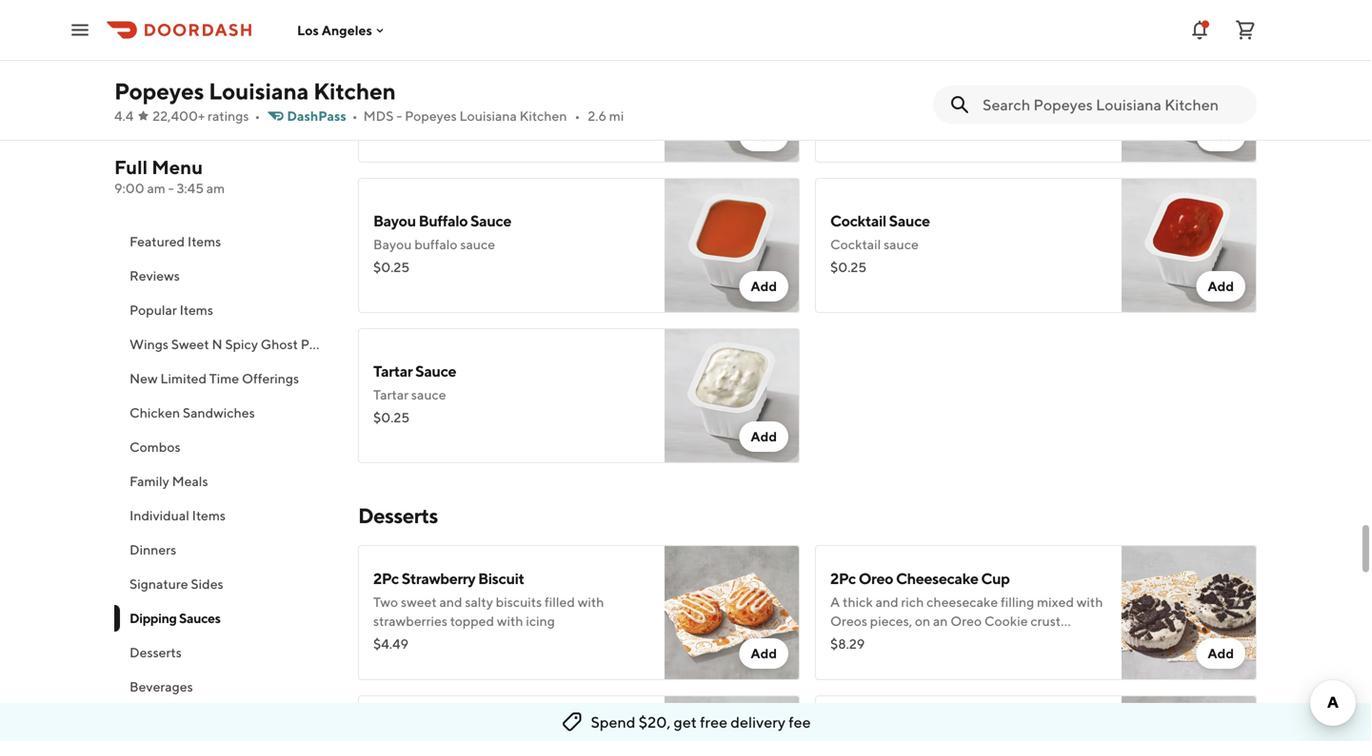Task type: describe. For each thing, give the bounding box(es) containing it.
tartar sauce tartar sauce $0.25
[[373, 362, 456, 426]]

on
[[915, 614, 930, 629]]

new limited time offerings button
[[114, 362, 335, 396]]

sauce for tartar sauce
[[411, 387, 446, 403]]

pepper
[[301, 337, 345, 352]]

sauce inside cocktail sauce cocktail sauce $0.25
[[889, 212, 930, 230]]

signature sides button
[[114, 568, 335, 602]]

cup
[[981, 570, 1010, 588]]

creole
[[967, 77, 1004, 92]]

add button for cocktail sauce
[[1196, 271, 1246, 302]]

2 tartar from the top
[[373, 387, 409, 403]]

buffalo
[[414, 237, 458, 252]]

$8.29
[[830, 637, 865, 652]]

2pc for 2pc oreo cheesecake cup
[[830, 570, 856, 588]]

1 bayou from the top
[[373, 212, 416, 230]]

and inside the "2pc strawberry biscuit two sweet and salty biscuits filled with strawberries topped with icing $4.49"
[[439, 595, 462, 610]]

ghost
[[261, 337, 298, 352]]

filling
[[1001, 595, 1034, 610]]

an
[[933, 614, 948, 629]]

spicy
[[225, 337, 258, 352]]

new limited time offerings
[[130, 371, 299, 387]]

beverages button
[[114, 670, 335, 705]]

mds - popeyes louisiana kitchen • 2.6 mi
[[363, 108, 624, 124]]

crumbles.
[[940, 633, 999, 648]]

2pc strawberry biscuit image
[[665, 546, 800, 681]]

add for cocktail sauce
[[1208, 279, 1234, 294]]

sauce.
[[830, 96, 868, 111]]

2pc for 2pc strawberry biscuit
[[373, 570, 399, 588]]

0 items, open order cart image
[[1234, 19, 1257, 41]]

crust
[[1031, 614, 1061, 629]]

2 am from the left
[[206, 180, 225, 196]]

combos
[[130, 439, 181, 455]]

sauce for cocktail sauce
[[884, 237, 919, 252]]

0 vertical spatial popeyes
[[114, 78, 204, 105]]

individual items button
[[114, 499, 335, 533]]

wings sweet n spicy ghost pepper
[[130, 337, 345, 352]]

family
[[130, 474, 169, 489]]

notification bell image
[[1188, 19, 1211, 41]]

tartar sauce image
[[665, 329, 800, 464]]

full
[[114, 156, 148, 179]]

and inside 2pc oreo cheesecake cup a thick and rich cheesecake filling mixed with oreos pieces, on an oreo cookie crust topped with oreo crumbles.
[[876, 595, 899, 610]]

add for 2pc oreo cheesecake cup
[[1208, 646, 1234, 662]]

2pc oreo cheesecake cup a thick and rich cheesecake filling mixed with oreos pieces, on an oreo cookie crust topped with oreo crumbles.
[[830, 570, 1103, 648]]

items for popular items
[[180, 302, 213, 318]]

los
[[297, 22, 319, 38]]

2.6
[[588, 108, 607, 124]]

4.4
[[114, 108, 134, 124]]

bold bq sauce
[[373, 71, 474, 89]]

topped inside the "2pc strawberry biscuit two sweet and salty biscuits filled with strawberries topped with icing $4.49"
[[450, 614, 494, 629]]

gras
[[872, 52, 904, 70]]

mardi gras mustard sweetened traditional creole mustard dipping sauce.
[[830, 52, 1106, 111]]

oreo cheesecake cup image
[[665, 696, 800, 742]]

pieces,
[[870, 614, 912, 629]]

featured items button
[[114, 225, 335, 259]]

bold
[[373, 71, 405, 89]]

$0.25 inside the bayou buffalo sauce bayou buffalo sauce $0.25
[[373, 259, 410, 275]]

mustard
[[1007, 77, 1057, 92]]

dinners
[[130, 542, 176, 558]]

dashpass •
[[287, 108, 358, 124]]

buffalo
[[419, 212, 468, 230]]

add button for 2pc strawberry biscuit
[[739, 639, 788, 669]]

1 horizontal spatial popeyes
[[405, 108, 457, 124]]

popeyes louisiana kitchen
[[114, 78, 396, 105]]

mardi gras mustard image
[[1122, 28, 1257, 163]]

cookie
[[985, 614, 1028, 629]]

salty
[[465, 595, 493, 610]]

dipping
[[1060, 77, 1106, 92]]

sweet
[[401, 595, 437, 610]]

dipping
[[130, 611, 177, 627]]

thick
[[843, 595, 873, 610]]

9:00
[[114, 180, 144, 196]]

2 bayou from the top
[[373, 237, 412, 252]]

wings sweet n spicy ghost pepper button
[[114, 328, 345, 362]]

2pc oreo cheesecake cup image
[[1122, 546, 1257, 681]]

reviews button
[[114, 259, 335, 293]]

topped inside 2pc oreo cheesecake cup a thick and rich cheesecake filling mixed with oreos pieces, on an oreo cookie crust topped with oreo crumbles.
[[830, 633, 874, 648]]

mixed
[[1037, 595, 1074, 610]]

with down biscuits
[[497, 614, 523, 629]]

add for bayou buffalo sauce
[[751, 279, 777, 294]]

time
[[209, 371, 239, 387]]

angeles
[[322, 22, 372, 38]]

chicken sandwiches
[[130, 405, 255, 421]]

2 cocktail from the top
[[830, 237, 881, 252]]

1 cocktail from the top
[[830, 212, 886, 230]]

$4.49
[[373, 637, 409, 652]]

3 • from the left
[[575, 108, 580, 124]]

1 tartar from the top
[[373, 362, 413, 380]]

0 vertical spatial kitchen
[[313, 78, 396, 105]]

bq
[[407, 71, 430, 89]]

fee
[[789, 714, 811, 732]]

1 vertical spatial oreo
[[951, 614, 982, 629]]

biscuit
[[478, 570, 524, 588]]

oreos
[[830, 614, 867, 629]]

chicken sandwiches button
[[114, 396, 335, 430]]

1 vertical spatial louisiana
[[459, 108, 517, 124]]

dipping sauces
[[130, 611, 221, 627]]

0 vertical spatial -
[[396, 108, 402, 124]]

add for tartar sauce
[[751, 429, 777, 445]]

n
[[212, 337, 222, 352]]

sauces
[[179, 611, 221, 627]]

2pc strawberry biscuit two sweet and salty biscuits filled with strawberries topped with icing $4.49
[[373, 570, 604, 652]]

2 • from the left
[[352, 108, 358, 124]]

full menu 9:00 am - 3:45 am
[[114, 156, 225, 196]]

$0.25 inside cocktail sauce cocktail sauce $0.25
[[830, 259, 867, 275]]

add button for bayou buffalo sauce
[[739, 271, 788, 302]]

3:45
[[177, 180, 204, 196]]

dashpass
[[287, 108, 346, 124]]

add for 2pc strawberry biscuit
[[751, 646, 777, 662]]

filled
[[545, 595, 575, 610]]



Task type: vqa. For each thing, say whether or not it's contained in the screenshot.
the top COCKTAIL
yes



Task type: locate. For each thing, give the bounding box(es) containing it.
desserts
[[358, 504, 438, 528], [130, 645, 182, 661]]

delivery
[[731, 714, 786, 732]]

1 horizontal spatial am
[[206, 180, 225, 196]]

0 vertical spatial bayou
[[373, 212, 416, 230]]

bayou
[[373, 212, 416, 230], [373, 237, 412, 252]]

0 horizontal spatial popeyes
[[114, 78, 204, 105]]

2 and from the left
[[876, 595, 899, 610]]

mi
[[609, 108, 624, 124]]

kitchen left 2.6 on the left
[[520, 108, 567, 124]]

am right 9:00
[[147, 180, 166, 196]]

2pc up the two
[[373, 570, 399, 588]]

1 vertical spatial bayou
[[373, 237, 412, 252]]

cheesecake
[[927, 595, 998, 610]]

bold bq sauce image
[[665, 28, 800, 163]]

0 horizontal spatial am
[[147, 180, 166, 196]]

sweetened
[[830, 77, 899, 92]]

with right "filled"
[[578, 595, 604, 610]]

and down the strawberry
[[439, 595, 462, 610]]

1 horizontal spatial louisiana
[[459, 108, 517, 124]]

0 horizontal spatial and
[[439, 595, 462, 610]]

individual
[[130, 508, 189, 524]]

free
[[700, 714, 728, 732]]

oreo up crumbles.
[[951, 614, 982, 629]]

1 vertical spatial tartar
[[373, 387, 409, 403]]

popular items
[[130, 302, 213, 318]]

featured items
[[130, 234, 221, 249]]

1 vertical spatial popeyes
[[405, 108, 457, 124]]

family meals
[[130, 474, 208, 489]]

desserts down dipping
[[130, 645, 182, 661]]

1 horizontal spatial sauce
[[460, 237, 495, 252]]

1 vertical spatial topped
[[830, 633, 874, 648]]

oreo up thick
[[859, 570, 893, 588]]

reviews
[[130, 268, 180, 284]]

los angeles
[[297, 22, 372, 38]]

and up pieces,
[[876, 595, 899, 610]]

22,400+ ratings •
[[153, 108, 260, 124]]

mustard
[[906, 52, 963, 70]]

0 horizontal spatial sauce
[[411, 387, 446, 403]]

0 vertical spatial topped
[[450, 614, 494, 629]]

1 vertical spatial desserts
[[130, 645, 182, 661]]

two
[[373, 595, 398, 610]]

cheesecake
[[896, 570, 978, 588]]

0 vertical spatial tartar
[[373, 362, 413, 380]]

sauce
[[460, 237, 495, 252], [884, 237, 919, 252], [411, 387, 446, 403]]

cocktail sauce cocktail sauce $0.25
[[830, 212, 930, 275]]

new
[[130, 371, 158, 387]]

2 horizontal spatial •
[[575, 108, 580, 124]]

1 horizontal spatial kitchen
[[520, 108, 567, 124]]

add button for tartar sauce
[[739, 422, 788, 452]]

topped down salty
[[450, 614, 494, 629]]

menu
[[152, 156, 203, 179]]

0 vertical spatial cocktail
[[830, 212, 886, 230]]

louisiana down bold bq sauce on the top
[[459, 108, 517, 124]]

0 horizontal spatial -
[[168, 180, 174, 196]]

am right 3:45
[[206, 180, 225, 196]]

1 horizontal spatial oreo
[[906, 633, 938, 648]]

• down popeyes louisiana kitchen
[[255, 108, 260, 124]]

2pc up a
[[830, 570, 856, 588]]

items up sweet
[[180, 302, 213, 318]]

2 horizontal spatial oreo
[[951, 614, 982, 629]]

strawberry
[[402, 570, 475, 588]]

icing
[[526, 614, 555, 629]]

combos button
[[114, 430, 335, 465]]

tartar
[[373, 362, 413, 380], [373, 387, 409, 403]]

1 vertical spatial kitchen
[[520, 108, 567, 124]]

1 am from the left
[[147, 180, 166, 196]]

- right mds at the top of page
[[396, 108, 402, 124]]

0 vertical spatial items
[[187, 234, 221, 249]]

sauce inside the bayou buffalo sauce bayou buffalo sauce $0.25
[[460, 237, 495, 252]]

featured
[[130, 234, 185, 249]]

1 2pc from the left
[[373, 570, 399, 588]]

topped down oreos
[[830, 633, 874, 648]]

signature
[[130, 577, 188, 592]]

dinners button
[[114, 533, 335, 568]]

- inside full menu 9:00 am - 3:45 am
[[168, 180, 174, 196]]

0 vertical spatial desserts
[[358, 504, 438, 528]]

sauce inside tartar sauce tartar sauce $0.25
[[415, 362, 456, 380]]

beverages
[[130, 679, 193, 695]]

add
[[751, 128, 777, 144], [1208, 128, 1234, 144], [751, 279, 777, 294], [1208, 279, 1234, 294], [751, 429, 777, 445], [751, 646, 777, 662], [1208, 646, 1234, 662]]

0 horizontal spatial louisiana
[[209, 78, 309, 105]]

$20,
[[639, 714, 671, 732]]

ratings
[[208, 108, 249, 124]]

1 vertical spatial -
[[168, 180, 174, 196]]

am
[[147, 180, 166, 196], [206, 180, 225, 196]]

0 horizontal spatial 2pc
[[373, 570, 399, 588]]

items for featured items
[[187, 234, 221, 249]]

traditional
[[902, 77, 964, 92]]

0 horizontal spatial •
[[255, 108, 260, 124]]

wings
[[130, 337, 169, 352]]

$0.25 inside tartar sauce tartar sauce $0.25
[[373, 410, 410, 426]]

desserts up the strawberry
[[358, 504, 438, 528]]

bayou up buffalo
[[373, 212, 416, 230]]

Item Search search field
[[983, 94, 1242, 115]]

limited
[[160, 371, 207, 387]]

1 horizontal spatial -
[[396, 108, 402, 124]]

2pc inside the "2pc strawberry biscuit two sweet and salty biscuits filled with strawberries topped with icing $4.49"
[[373, 570, 399, 588]]

louisiana up ratings
[[209, 78, 309, 105]]

topped
[[450, 614, 494, 629], [830, 633, 874, 648]]

1 • from the left
[[255, 108, 260, 124]]

0 vertical spatial oreo
[[859, 570, 893, 588]]

2 vertical spatial oreo
[[906, 633, 938, 648]]

1 horizontal spatial •
[[352, 108, 358, 124]]

bayou left buffalo
[[373, 237, 412, 252]]

a
[[830, 595, 840, 610]]

0 vertical spatial louisiana
[[209, 78, 309, 105]]

2pc
[[373, 570, 399, 588], [830, 570, 856, 588]]

1 horizontal spatial topped
[[830, 633, 874, 648]]

individual items
[[130, 508, 226, 524]]

sides
[[191, 577, 223, 592]]

strawberries
[[373, 614, 447, 629]]

mds
[[363, 108, 394, 124]]

mardi
[[830, 52, 870, 70]]

get
[[674, 714, 697, 732]]

items down family meals button
[[192, 508, 226, 524]]

• left 2.6 on the left
[[575, 108, 580, 124]]

2 vertical spatial items
[[192, 508, 226, 524]]

items up reviews button
[[187, 234, 221, 249]]

bayou buffalo sauce image
[[665, 178, 800, 313]]

0 horizontal spatial desserts
[[130, 645, 182, 661]]

spend
[[591, 714, 636, 732]]

cocktail sauce image
[[1122, 178, 1257, 313]]

with
[[578, 595, 604, 610], [1077, 595, 1103, 610], [497, 614, 523, 629], [877, 633, 904, 648]]

0 horizontal spatial oreo
[[859, 570, 893, 588]]

1 horizontal spatial 2pc
[[830, 570, 856, 588]]

1 horizontal spatial desserts
[[358, 504, 438, 528]]

family meals button
[[114, 465, 335, 499]]

sauce inside cocktail sauce cocktail sauce $0.25
[[884, 237, 919, 252]]

with right mixed
[[1077, 595, 1103, 610]]

oreo
[[859, 570, 893, 588], [951, 614, 982, 629], [906, 633, 938, 648]]

1 and from the left
[[439, 595, 462, 610]]

1 vertical spatial items
[[180, 302, 213, 318]]

popeyes down bold bq sauce on the top
[[405, 108, 457, 124]]

0 horizontal spatial kitchen
[[313, 78, 396, 105]]

desserts inside button
[[130, 645, 182, 661]]

2pc inside 2pc oreo cheesecake cup a thick and rich cheesecake filling mixed with oreos pieces, on an oreo cookie crust topped with oreo crumbles.
[[830, 570, 856, 588]]

items for individual items
[[192, 508, 226, 524]]

sauce
[[433, 71, 474, 89], [470, 212, 511, 230], [889, 212, 930, 230], [415, 362, 456, 380]]

2 horizontal spatial sauce
[[884, 237, 919, 252]]

1 horizontal spatial and
[[876, 595, 899, 610]]

meals
[[172, 474, 208, 489]]

- left 3:45
[[168, 180, 174, 196]]

los angeles button
[[297, 22, 387, 38]]

sweet
[[171, 337, 209, 352]]

2 2pc from the left
[[830, 570, 856, 588]]

-
[[396, 108, 402, 124], [168, 180, 174, 196]]

kitchen up mds at the top of page
[[313, 78, 396, 105]]

bayou buffalo sauce bayou buffalo sauce $0.25
[[373, 212, 511, 275]]

offerings
[[242, 371, 299, 387]]

• left mds at the top of page
[[352, 108, 358, 124]]

sandwiches
[[183, 405, 255, 421]]

spend $20, get free delivery fee
[[591, 714, 811, 732]]

sauce inside tartar sauce tartar sauce $0.25
[[411, 387, 446, 403]]

popeyes up 22,400+ at the top of the page
[[114, 78, 204, 105]]

desserts button
[[114, 636, 335, 670]]

add button for 2pc oreo cheesecake cup
[[1196, 639, 1246, 669]]

open menu image
[[69, 19, 91, 41]]

cinnamon apple pie image
[[1122, 696, 1257, 742]]

biscuits
[[496, 595, 542, 610]]

oreo down on
[[906, 633, 938, 648]]

with down pieces,
[[877, 633, 904, 648]]

1 vertical spatial cocktail
[[830, 237, 881, 252]]

0 horizontal spatial topped
[[450, 614, 494, 629]]

sauce inside the bayou buffalo sauce bayou buffalo sauce $0.25
[[470, 212, 511, 230]]



